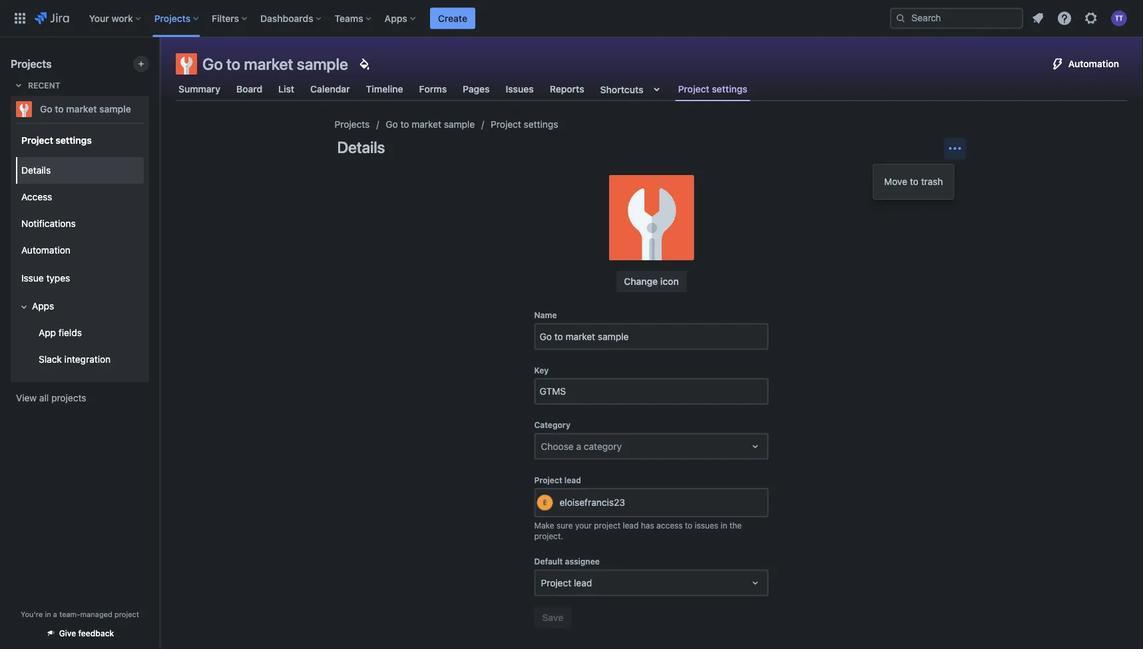 Task type: vqa. For each thing, say whether or not it's contained in the screenshot.
'Notifications' image
yes



Task type: describe. For each thing, give the bounding box(es) containing it.
Category text field
[[541, 440, 543, 453]]

make
[[534, 521, 554, 530]]

project up details link
[[21, 134, 53, 145]]

automation inside group
[[21, 245, 71, 256]]

Default assignee text field
[[541, 576, 543, 589]]

project avatar image
[[609, 175, 694, 260]]

timeline link
[[363, 77, 406, 101]]

app fields
[[39, 327, 82, 338]]

assignee
[[565, 557, 600, 566]]

board link
[[234, 77, 265, 101]]

dashboards button
[[256, 8, 327, 29]]

Key field
[[536, 379, 767, 403]]

project settings for project settings link
[[491, 119, 558, 130]]

expand image
[[16, 299, 32, 315]]

your work
[[89, 13, 133, 24]]

projects for projects link on the top left
[[335, 119, 370, 130]]

Name field
[[536, 325, 767, 348]]

shortcuts
[[600, 84, 643, 95]]

pages
[[463, 84, 490, 95]]

2 vertical spatial lead
[[574, 577, 592, 588]]

open image for project lead
[[747, 575, 763, 591]]

feedback
[[78, 629, 114, 638]]

give
[[59, 629, 76, 638]]

has
[[641, 521, 654, 530]]

project settings link
[[491, 116, 558, 132]]

0 horizontal spatial market
[[66, 104, 97, 115]]

filters button
[[208, 8, 252, 29]]

calendar
[[310, 84, 350, 95]]

eloisefrancis23 image
[[537, 495, 553, 511]]

1 vertical spatial in
[[45, 610, 51, 618]]

access
[[21, 191, 52, 202]]

change
[[624, 276, 658, 287]]

project inside make sure your project lead has access to issues in the project.
[[594, 521, 621, 530]]

notifications image
[[1030, 10, 1046, 26]]

help image
[[1056, 10, 1072, 26]]

reports link
[[547, 77, 587, 101]]

project settings for group containing project settings
[[21, 134, 92, 145]]

give feedback
[[59, 629, 114, 638]]

to inside make sure your project lead has access to issues in the project.
[[685, 521, 692, 530]]

calendar link
[[308, 77, 353, 101]]

0 vertical spatial a
[[576, 441, 581, 452]]

summary
[[178, 84, 220, 95]]

eloisefrancis23
[[560, 497, 625, 508]]

choose
[[541, 441, 574, 452]]

0 horizontal spatial sample
[[99, 104, 131, 115]]

1 horizontal spatial go
[[202, 55, 223, 73]]

apps button
[[381, 8, 421, 29]]

projects
[[51, 392, 86, 403]]

apps inside popup button
[[385, 13, 407, 24]]

add to starred image
[[145, 101, 161, 117]]

summary link
[[176, 77, 223, 101]]

automation link
[[16, 237, 144, 264]]

0 vertical spatial project lead
[[534, 475, 581, 485]]

0 vertical spatial details
[[337, 138, 385, 156]]

move to trash button
[[873, 168, 954, 195]]

make sure your project lead has access to issues in the project.
[[534, 521, 742, 541]]

forms link
[[416, 77, 449, 101]]

1 vertical spatial settings
[[524, 119, 558, 130]]

the
[[729, 521, 742, 530]]

Search field
[[890, 8, 1023, 29]]

projects button
[[150, 8, 204, 29]]

icon
[[660, 276, 679, 287]]

2 vertical spatial settings
[[55, 134, 92, 145]]

slack integration link
[[24, 346, 144, 373]]

view
[[16, 392, 37, 403]]

project right shortcuts popup button
[[678, 83, 709, 94]]

0 horizontal spatial go
[[40, 104, 52, 115]]

to down recent
[[55, 104, 64, 115]]

2 horizontal spatial market
[[412, 119, 441, 130]]

0 vertical spatial lead
[[564, 475, 581, 485]]

access
[[656, 521, 683, 530]]

category
[[534, 420, 570, 430]]

category
[[584, 441, 622, 452]]

collapse recent projects image
[[11, 77, 27, 93]]

0 horizontal spatial go to market sample link
[[11, 96, 144, 122]]

your
[[89, 13, 109, 24]]

forms
[[419, 84, 447, 95]]

1 vertical spatial project lead
[[541, 577, 592, 588]]

2 vertical spatial go
[[386, 119, 398, 130]]

notifications
[[21, 218, 76, 229]]

search image
[[895, 13, 906, 24]]

you're in a team-managed project
[[21, 610, 139, 618]]

your
[[575, 521, 592, 530]]

your profile and settings image
[[1111, 10, 1127, 26]]

project down issues 'link'
[[491, 119, 521, 130]]

1 horizontal spatial go to market sample link
[[386, 116, 475, 132]]

types
[[46, 273, 70, 284]]

group containing project settings
[[13, 122, 144, 381]]

view all projects link
[[11, 386, 149, 410]]

change icon button
[[616, 271, 687, 292]]

appswitcher icon image
[[12, 10, 28, 26]]

issue
[[21, 273, 44, 284]]

issues
[[695, 521, 718, 530]]

issues
[[506, 84, 534, 95]]

2 vertical spatial go to market sample
[[386, 119, 475, 130]]

group containing details
[[13, 153, 144, 377]]

trash
[[921, 176, 943, 187]]



Task type: locate. For each thing, give the bounding box(es) containing it.
2 vertical spatial projects
[[335, 119, 370, 130]]

2 vertical spatial project settings
[[21, 134, 92, 145]]

automation
[[1068, 58, 1119, 69], [21, 245, 71, 256]]

settings inside "tab list"
[[712, 83, 747, 94]]

0 horizontal spatial automation
[[21, 245, 71, 256]]

default assignee
[[534, 557, 600, 566]]

automation down notifications on the left of the page
[[21, 245, 71, 256]]

work
[[111, 13, 133, 24]]

to
[[226, 55, 240, 73], [55, 104, 64, 115], [400, 119, 409, 130], [910, 176, 918, 187], [685, 521, 692, 530]]

1 horizontal spatial project settings
[[491, 119, 558, 130]]

market
[[244, 55, 293, 73], [66, 104, 97, 115], [412, 119, 441, 130]]

1 horizontal spatial details
[[337, 138, 385, 156]]

automation inside button
[[1068, 58, 1119, 69]]

create button
[[430, 8, 475, 29]]

to left issues
[[685, 521, 692, 530]]

go to market sample down recent
[[40, 104, 131, 115]]

2 vertical spatial market
[[412, 119, 441, 130]]

jira image
[[35, 10, 69, 26], [35, 10, 69, 26]]

dashboards
[[260, 13, 313, 24]]

apps button
[[16, 293, 144, 320]]

primary element
[[8, 0, 890, 37]]

2 group from the top
[[13, 153, 144, 377]]

project.
[[534, 531, 563, 541]]

1 horizontal spatial sample
[[297, 55, 348, 73]]

to left trash
[[910, 176, 918, 187]]

1 vertical spatial automation
[[21, 245, 71, 256]]

give feedback button
[[38, 622, 122, 644]]

projects link
[[335, 116, 370, 132]]

0 horizontal spatial project
[[114, 610, 139, 618]]

move to trash
[[884, 176, 943, 187]]

lead inside make sure your project lead has access to issues in the project.
[[623, 521, 639, 530]]

automation right "automation" icon
[[1068, 58, 1119, 69]]

1 vertical spatial go
[[40, 104, 52, 115]]

pages link
[[460, 77, 492, 101]]

access link
[[16, 184, 144, 210]]

1 horizontal spatial apps
[[385, 13, 407, 24]]

in left the
[[721, 521, 727, 530]]

lead up eloisefrancis23
[[564, 475, 581, 485]]

teams button
[[331, 8, 377, 29]]

go to market sample link down forms link
[[386, 116, 475, 132]]

create project image
[[136, 59, 146, 69]]

0 horizontal spatial details
[[21, 165, 51, 176]]

1 vertical spatial projects
[[11, 58, 52, 70]]

0 vertical spatial go to market sample
[[202, 55, 348, 73]]

all
[[39, 392, 49, 403]]

2 horizontal spatial sample
[[444, 119, 475, 130]]

go to market sample
[[202, 55, 348, 73], [40, 104, 131, 115], [386, 119, 475, 130]]

app fields link
[[24, 320, 144, 346]]

apps right the teams dropdown button
[[385, 13, 407, 24]]

apps inside button
[[32, 301, 54, 312]]

to up board
[[226, 55, 240, 73]]

board
[[236, 84, 262, 95]]

list
[[278, 84, 294, 95]]

1 vertical spatial sample
[[99, 104, 131, 115]]

2 open image from the top
[[747, 575, 763, 591]]

go to market sample up list
[[202, 55, 348, 73]]

lead
[[564, 475, 581, 485], [623, 521, 639, 530], [574, 577, 592, 588]]

to inside the move to trash "button"
[[910, 176, 918, 187]]

list link
[[276, 77, 297, 101]]

2 horizontal spatial go
[[386, 119, 398, 130]]

go to market sample link
[[11, 96, 144, 122], [386, 116, 475, 132]]

1 horizontal spatial automation
[[1068, 58, 1119, 69]]

project lead down default assignee
[[541, 577, 592, 588]]

go down timeline link
[[386, 119, 398, 130]]

apps up app
[[32, 301, 54, 312]]

filters
[[212, 13, 239, 24]]

project lead up eloisefrancis23 image
[[534, 475, 581, 485]]

1 horizontal spatial go to market sample
[[202, 55, 348, 73]]

tab list containing project settings
[[168, 77, 1135, 101]]

lead left has
[[623, 521, 639, 530]]

reports
[[550, 84, 584, 95]]

app
[[39, 327, 56, 338]]

projects up collapse recent projects image at the top
[[11, 58, 52, 70]]

project
[[678, 83, 709, 94], [491, 119, 521, 130], [21, 134, 53, 145], [534, 475, 562, 485], [541, 577, 571, 588]]

0 vertical spatial in
[[721, 521, 727, 530]]

slack integration
[[39, 354, 111, 365]]

fields
[[58, 327, 82, 338]]

0 vertical spatial project settings
[[678, 83, 747, 94]]

1 horizontal spatial a
[[576, 441, 581, 452]]

sample
[[297, 55, 348, 73], [99, 104, 131, 115], [444, 119, 475, 130]]

project settings inside "tab list"
[[678, 83, 747, 94]]

teams
[[335, 13, 363, 24]]

go to market sample down forms link
[[386, 119, 475, 130]]

details up access
[[21, 165, 51, 176]]

1 vertical spatial market
[[66, 104, 97, 115]]

1 vertical spatial go to market sample
[[40, 104, 131, 115]]

automation button
[[1042, 53, 1127, 75]]

project right managed in the bottom of the page
[[114, 610, 139, 618]]

go down recent
[[40, 104, 52, 115]]

projects for projects popup button
[[154, 13, 190, 24]]

recent
[[28, 81, 60, 90]]

2 horizontal spatial projects
[[335, 119, 370, 130]]

1 vertical spatial apps
[[32, 301, 54, 312]]

1 horizontal spatial settings
[[524, 119, 558, 130]]

create
[[438, 13, 467, 24]]

lead down assignee on the bottom of the page
[[574, 577, 592, 588]]

0 horizontal spatial go to market sample
[[40, 104, 131, 115]]

1 vertical spatial lead
[[623, 521, 639, 530]]

1 horizontal spatial projects
[[154, 13, 190, 24]]

0 vertical spatial projects
[[154, 13, 190, 24]]

0 horizontal spatial apps
[[32, 301, 54, 312]]

1 horizontal spatial market
[[244, 55, 293, 73]]

1 vertical spatial project
[[114, 610, 139, 618]]

default
[[534, 557, 563, 566]]

automation image
[[1050, 56, 1066, 72]]

you're
[[21, 610, 43, 618]]

open image for choose a category
[[747, 438, 763, 454]]

projects up sidebar navigation icon
[[154, 13, 190, 24]]

details link
[[16, 157, 144, 184]]

0 vertical spatial settings
[[712, 83, 747, 94]]

more image
[[947, 140, 963, 156]]

a
[[576, 441, 581, 452], [53, 610, 57, 618]]

settings image
[[1083, 10, 1099, 26]]

0 horizontal spatial settings
[[55, 134, 92, 145]]

timeline
[[366, 84, 403, 95]]

move
[[884, 176, 907, 187]]

choose a category
[[541, 441, 622, 452]]

details
[[337, 138, 385, 156], [21, 165, 51, 176]]

2 horizontal spatial go to market sample
[[386, 119, 475, 130]]

issue types
[[21, 273, 70, 284]]

your work button
[[85, 8, 146, 29]]

market up details link
[[66, 104, 97, 115]]

a right choose
[[576, 441, 581, 452]]

a left team-
[[53, 610, 57, 618]]

tab list
[[168, 77, 1135, 101]]

go up summary
[[202, 55, 223, 73]]

sure
[[557, 521, 573, 530]]

notifications link
[[16, 210, 144, 237]]

1 open image from the top
[[747, 438, 763, 454]]

projects
[[154, 13, 190, 24], [11, 58, 52, 70], [335, 119, 370, 130]]

0 horizontal spatial in
[[45, 610, 51, 618]]

project down default on the left of the page
[[541, 577, 571, 588]]

2 horizontal spatial settings
[[712, 83, 747, 94]]

1 horizontal spatial in
[[721, 521, 727, 530]]

integration
[[64, 354, 111, 365]]

projects inside popup button
[[154, 13, 190, 24]]

2 horizontal spatial project settings
[[678, 83, 747, 94]]

0 horizontal spatial a
[[53, 610, 57, 618]]

1 vertical spatial details
[[21, 165, 51, 176]]

projects down calendar link
[[335, 119, 370, 130]]

issue types link
[[16, 264, 144, 293]]

0 vertical spatial market
[[244, 55, 293, 73]]

view all projects
[[16, 392, 86, 403]]

name
[[534, 311, 557, 320]]

project up eloisefrancis23 image
[[534, 475, 562, 485]]

1 vertical spatial a
[[53, 610, 57, 618]]

open image
[[747, 438, 763, 454], [747, 575, 763, 591]]

in right you're
[[45, 610, 51, 618]]

group
[[13, 122, 144, 381], [13, 153, 144, 377]]

set background color image
[[356, 56, 372, 72]]

1 group from the top
[[13, 122, 144, 381]]

0 horizontal spatial projects
[[11, 58, 52, 70]]

0 vertical spatial open image
[[747, 438, 763, 454]]

market up list
[[244, 55, 293, 73]]

market down forms link
[[412, 119, 441, 130]]

project settings inside group
[[21, 134, 92, 145]]

issues link
[[503, 77, 536, 101]]

go to market sample link down recent
[[11, 96, 144, 122]]

0 vertical spatial automation
[[1068, 58, 1119, 69]]

managed
[[80, 610, 112, 618]]

banner containing your work
[[0, 0, 1143, 37]]

0 vertical spatial project
[[594, 521, 621, 530]]

0 vertical spatial sample
[[297, 55, 348, 73]]

project right your
[[594, 521, 621, 530]]

details down projects link on the top left
[[337, 138, 385, 156]]

slack
[[39, 354, 62, 365]]

change icon
[[624, 276, 679, 287]]

project lead
[[534, 475, 581, 485], [541, 577, 592, 588]]

1 vertical spatial open image
[[747, 575, 763, 591]]

sample down pages link
[[444, 119, 475, 130]]

settings
[[712, 83, 747, 94], [524, 119, 558, 130], [55, 134, 92, 145]]

1 horizontal spatial project
[[594, 521, 621, 530]]

in inside make sure your project lead has access to issues in the project.
[[721, 521, 727, 530]]

banner
[[0, 0, 1143, 37]]

0 vertical spatial apps
[[385, 13, 407, 24]]

sidebar navigation image
[[145, 53, 174, 80]]

go
[[202, 55, 223, 73], [40, 104, 52, 115], [386, 119, 398, 130]]

shortcuts button
[[598, 77, 667, 101]]

0 vertical spatial go
[[202, 55, 223, 73]]

sample up calendar
[[297, 55, 348, 73]]

to down timeline link
[[400, 119, 409, 130]]

1 vertical spatial project settings
[[491, 119, 558, 130]]

apps
[[385, 13, 407, 24], [32, 301, 54, 312]]

key
[[534, 365, 549, 375]]

team-
[[59, 610, 80, 618]]

0 horizontal spatial project settings
[[21, 134, 92, 145]]

2 vertical spatial sample
[[444, 119, 475, 130]]

sample left add to starred image
[[99, 104, 131, 115]]



